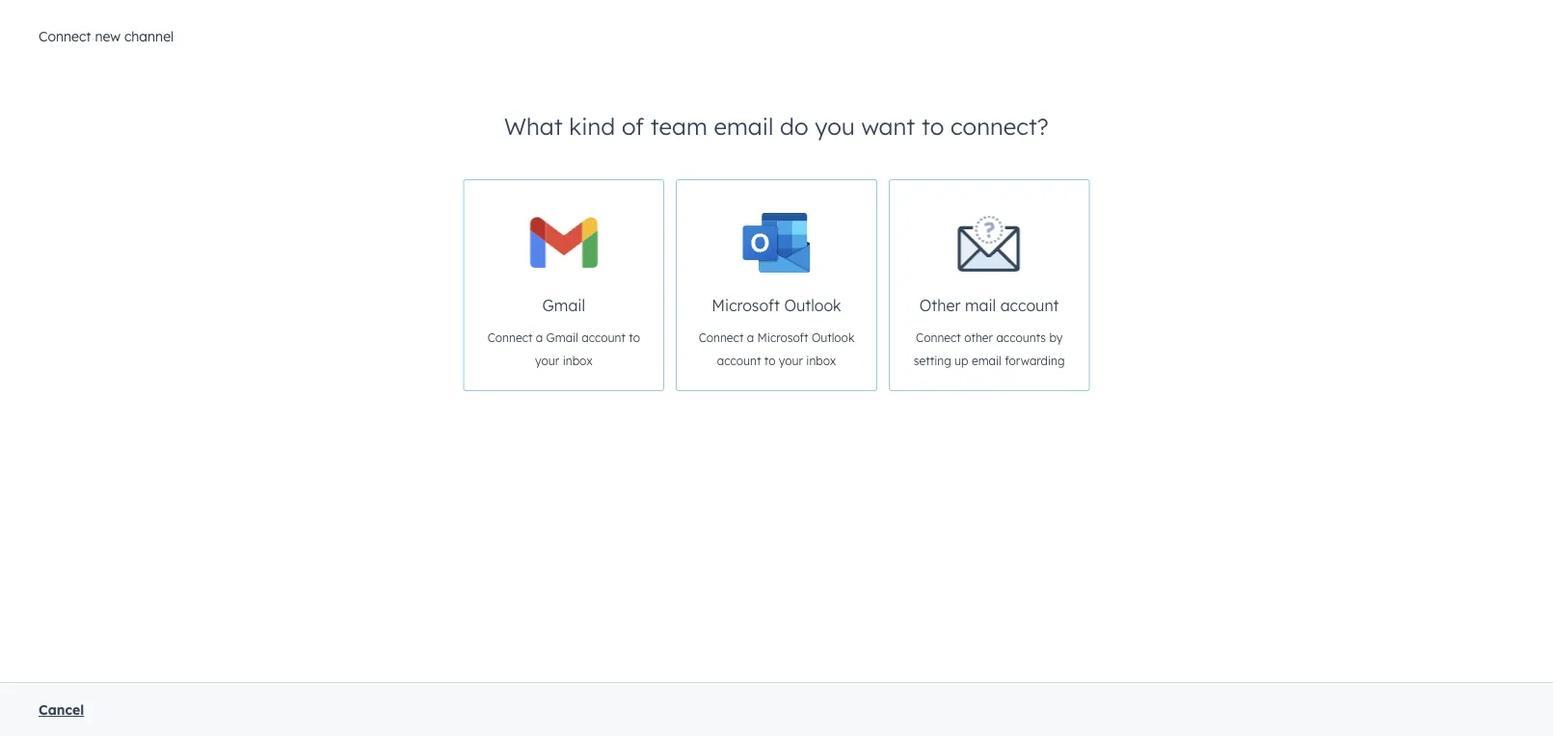 Task type: describe. For each thing, give the bounding box(es) containing it.
connect other accounts by setting up email forwarding
[[914, 331, 1065, 368]]

new
[[95, 28, 121, 45]]

0 horizontal spatial email
[[714, 112, 774, 141]]

connect new channel
[[39, 28, 174, 45]]

0 vertical spatial outlook
[[784, 296, 841, 315]]

team
[[651, 112, 708, 141]]

other
[[920, 296, 961, 315]]

connect?
[[951, 112, 1049, 141]]

0 vertical spatial to
[[922, 112, 944, 141]]

0 vertical spatial account
[[1000, 296, 1059, 315]]

cancel
[[39, 702, 84, 719]]

want
[[861, 112, 915, 141]]

outlook inside connect a microsoft outlook account to your inbox
[[812, 331, 855, 345]]

account inside connect a microsoft outlook account to your inbox
[[717, 354, 761, 368]]

a for microsoft outlook
[[747, 331, 754, 345]]

what kind of team email do you want to connect?
[[504, 112, 1049, 141]]

0 vertical spatial microsoft
[[712, 296, 780, 315]]

your inside connect a microsoft outlook account to your inbox
[[779, 354, 803, 368]]

to inside connect a microsoft outlook account to your inbox
[[764, 354, 776, 368]]

connect for other mail account
[[916, 331, 961, 345]]

your inside 'connect a gmail account to your inbox'
[[535, 354, 560, 368]]

inbox inside connect a microsoft outlook account to your inbox
[[806, 354, 836, 368]]

none checkbox containing microsoft outlook
[[676, 179, 877, 391]]

other
[[964, 331, 993, 345]]



Task type: vqa. For each thing, say whether or not it's contained in the screenshot.
"Reset filters" on the top right
no



Task type: locate. For each thing, give the bounding box(es) containing it.
channel
[[124, 28, 174, 45]]

1 horizontal spatial email
[[972, 354, 1002, 368]]

a for gmail
[[536, 331, 543, 345]]

your
[[535, 354, 560, 368], [779, 354, 803, 368]]

outlook
[[784, 296, 841, 315], [812, 331, 855, 345]]

do
[[780, 112, 809, 141]]

2 horizontal spatial to
[[922, 112, 944, 141]]

to
[[922, 112, 944, 141], [629, 331, 640, 345], [764, 354, 776, 368]]

by
[[1049, 331, 1063, 345]]

connect a gmail account to your inbox
[[488, 331, 640, 368]]

1 vertical spatial gmail
[[546, 331, 578, 345]]

gmail
[[542, 296, 585, 315], [546, 331, 578, 345]]

1 horizontal spatial to
[[764, 354, 776, 368]]

connect
[[39, 28, 91, 45], [488, 331, 533, 345], [699, 331, 744, 345], [916, 331, 961, 345]]

inbox
[[563, 354, 593, 368], [806, 354, 836, 368]]

email
[[714, 112, 774, 141], [972, 354, 1002, 368]]

accounts
[[996, 331, 1046, 345]]

2 your from the left
[[779, 354, 803, 368]]

outlook down microsoft outlook
[[812, 331, 855, 345]]

1 inbox from the left
[[563, 354, 593, 368]]

None checkbox
[[676, 179, 877, 391]]

connect inside 'connect a gmail account to your inbox'
[[488, 331, 533, 345]]

inbox inside 'connect a gmail account to your inbox'
[[563, 354, 593, 368]]

0 horizontal spatial inbox
[[563, 354, 593, 368]]

2 vertical spatial to
[[764, 354, 776, 368]]

microsoft inside connect a microsoft outlook account to your inbox
[[757, 331, 809, 345]]

a
[[536, 331, 543, 345], [747, 331, 754, 345]]

microsoft up connect a microsoft outlook account to your inbox at the top of page
[[712, 296, 780, 315]]

email inside connect other accounts by setting up email forwarding
[[972, 354, 1002, 368]]

microsoft
[[712, 296, 780, 315], [757, 331, 809, 345]]

other mail account
[[920, 296, 1059, 315]]

connect a microsoft outlook account to your inbox
[[699, 331, 855, 368]]

a inside connect a microsoft outlook account to your inbox
[[747, 331, 754, 345]]

1 vertical spatial to
[[629, 331, 640, 345]]

2 horizontal spatial account
[[1000, 296, 1059, 315]]

0 horizontal spatial your
[[535, 354, 560, 368]]

connect new channel heading
[[39, 25, 174, 48]]

to inside 'connect a gmail account to your inbox'
[[629, 331, 640, 345]]

forwarding
[[1005, 354, 1065, 368]]

1 vertical spatial microsoft
[[757, 331, 809, 345]]

2 inbox from the left
[[806, 354, 836, 368]]

1 a from the left
[[536, 331, 543, 345]]

account
[[1000, 296, 1059, 315], [582, 331, 626, 345], [717, 354, 761, 368]]

what
[[504, 112, 563, 141]]

connect for microsoft outlook
[[699, 331, 744, 345]]

outlook up connect a microsoft outlook account to your inbox at the top of page
[[784, 296, 841, 315]]

1 horizontal spatial a
[[747, 331, 754, 345]]

1 horizontal spatial inbox
[[806, 354, 836, 368]]

you
[[815, 112, 855, 141]]

gmail inside 'connect a gmail account to your inbox'
[[546, 331, 578, 345]]

cancel button
[[39, 699, 84, 722]]

microsoft down microsoft outlook
[[757, 331, 809, 345]]

0 vertical spatial email
[[714, 112, 774, 141]]

1 your from the left
[[535, 354, 560, 368]]

account inside 'connect a gmail account to your inbox'
[[582, 331, 626, 345]]

1 vertical spatial outlook
[[812, 331, 855, 345]]

0 vertical spatial gmail
[[542, 296, 585, 315]]

1 vertical spatial account
[[582, 331, 626, 345]]

setting
[[914, 354, 951, 368]]

connect for gmail
[[488, 331, 533, 345]]

a inside 'connect a gmail account to your inbox'
[[536, 331, 543, 345]]

2 a from the left
[[747, 331, 754, 345]]

microsoft outlook
[[712, 296, 841, 315]]

email left do
[[714, 112, 774, 141]]

1 horizontal spatial account
[[717, 354, 761, 368]]

2 vertical spatial account
[[717, 354, 761, 368]]

1 vertical spatial email
[[972, 354, 1002, 368]]

connect inside heading
[[39, 28, 91, 45]]

connect inside connect a microsoft outlook account to your inbox
[[699, 331, 744, 345]]

0 horizontal spatial a
[[536, 331, 543, 345]]

email down other
[[972, 354, 1002, 368]]

1 horizontal spatial your
[[779, 354, 803, 368]]

0 horizontal spatial account
[[582, 331, 626, 345]]

kind
[[569, 112, 615, 141]]

up
[[955, 354, 969, 368]]

of
[[622, 112, 644, 141]]

connect inside connect other accounts by setting up email forwarding
[[916, 331, 961, 345]]

None checkbox
[[463, 179, 664, 391], [889, 179, 1090, 391], [463, 179, 664, 391], [889, 179, 1090, 391]]

mail
[[965, 296, 996, 315]]

0 horizontal spatial to
[[629, 331, 640, 345]]



